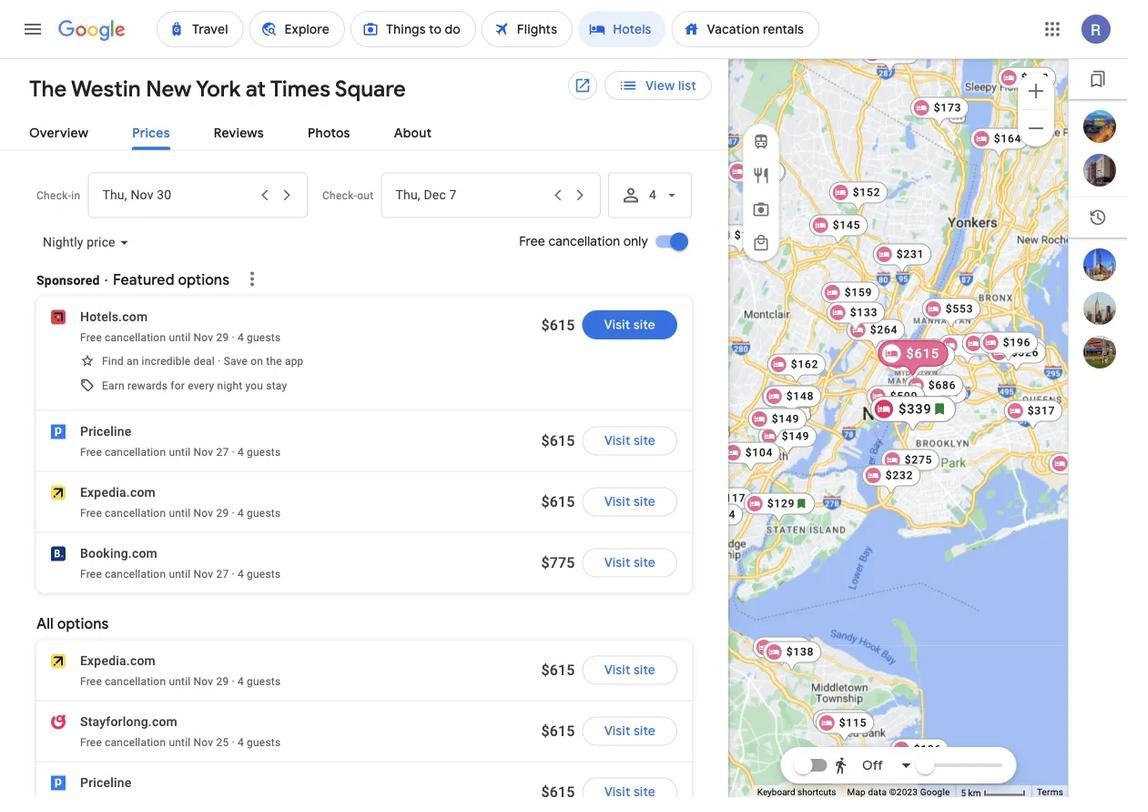 Task type: vqa. For each thing, say whether or not it's contained in the screenshot.
 at the left of page
no



Task type: locate. For each thing, give the bounding box(es) containing it.
cancellation inside booking.com free cancellation until nov 27 · 4 guests
[[105, 568, 166, 581]]

5 nov from the top
[[194, 676, 213, 689]]

$129
[[768, 498, 796, 511]]

6 site from the top
[[634, 724, 656, 740]]

4 site from the top
[[634, 555, 656, 572]]

star
[[591, 79, 615, 96]]

check-out
[[322, 189, 374, 202]]

open in new tab image
[[574, 77, 592, 94]]

0 vertical spatial $117 link
[[695, 488, 754, 519]]

priceline down stayforlong.com
[[80, 776, 132, 791]]

check- down the photos
[[322, 189, 357, 202]]

4 guests from the top
[[247, 568, 281, 581]]

0 vertical spatial $196 link
[[980, 332, 1039, 363]]

until inside priceline free cancellation until nov 27 · 4 guests
[[169, 446, 191, 459]]

guests inside stayforlong.com free cancellation until nov 25 · 4 guests
[[247, 737, 281, 750]]

1 vertical spatial $117 link
[[753, 637, 812, 668]]

$411 link
[[909, 382, 968, 413]]

westin
[[71, 75, 141, 103]]

expedia.com down all options
[[80, 654, 156, 669]]

earn rewards for every night you stay
[[102, 379, 287, 392]]

$294
[[988, 338, 1016, 351]]

$339 link
[[871, 396, 957, 434]]

$162 link
[[768, 354, 826, 385]]

1 horizontal spatial $117
[[777, 642, 805, 655]]

$115
[[840, 717, 867, 730]]

6 until from the top
[[169, 737, 191, 750]]

all for all options
[[36, 615, 54, 634]]

0 horizontal spatial $134
[[709, 509, 736, 522]]

expedia.com free cancellation until nov 29 · 4 guests up booking.com free cancellation until nov 27 · 4 guests
[[80, 486, 281, 520]]

1 visit site from the top
[[605, 317, 656, 333]]

4 inside priceline free cancellation until nov 27 · 4 guests
[[238, 446, 244, 459]]

1 nov from the top
[[194, 332, 213, 344]]

$145 link
[[810, 215, 868, 246]]

guests for 4th visit site button from the top of the page
[[247, 568, 281, 581]]

0 vertical spatial 27
[[216, 446, 229, 459]]

1 list from the top
[[1069, 110, 1128, 187]]

$122 up zoom out map "icon" at the right of the page
[[1022, 72, 1050, 84]]

expedia.com up booking.com
[[80, 486, 156, 501]]

clear image
[[189, 26, 211, 48]]

cancellation up stayforlong.com
[[105, 676, 166, 689]]

1 horizontal spatial $196
[[1004, 337, 1031, 349]]

25
[[216, 737, 229, 750]]

·
[[104, 273, 108, 288], [232, 332, 235, 344], [218, 355, 221, 368], [232, 446, 235, 459], [232, 507, 235, 520], [232, 568, 235, 581], [232, 676, 235, 689], [232, 737, 235, 750]]

4
[[595, 29, 602, 44], [649, 188, 657, 203], [238, 332, 244, 344], [238, 446, 244, 459], [238, 507, 244, 520], [238, 568, 244, 581], [238, 676, 244, 689], [238, 737, 244, 750]]

visit site button
[[583, 311, 678, 340], [583, 427, 678, 456], [583, 488, 678, 517], [583, 549, 678, 578], [583, 656, 678, 686], [583, 717, 678, 747]]

options down booking.com
[[57, 615, 109, 634]]

cancellation for 1st visit site button from the bottom
[[105, 737, 166, 750]]

until inside booking.com free cancellation until nov 27 · 4 guests
[[169, 568, 191, 581]]

list right zoom out map "icon" at the right of the page
[[1069, 110, 1128, 187]]

list right $290
[[1069, 249, 1128, 369]]

$104 link
[[722, 442, 781, 473]]

cancellation up booking.com
[[105, 507, 166, 520]]

visit site for 6th visit site button from the bottom of the page
[[605, 317, 656, 333]]

1 until from the top
[[169, 332, 191, 344]]

3 29 from the top
[[216, 676, 229, 689]]

cancellation for 5th visit site button from the top
[[105, 676, 166, 689]]

3 visit site from the top
[[605, 494, 656, 511]]

priceline
[[80, 425, 132, 440], [80, 776, 132, 791]]

photos
[[308, 125, 350, 142]]

expedia.com free cancellation until nov 29 · 4 guests up stayforlong.com free cancellation until nov 25 · 4 guests
[[80, 654, 281, 689]]

0 vertical spatial expedia.com
[[80, 486, 156, 501]]

0 vertical spatial 4 button
[[554, 15, 638, 58]]

$134
[[1012, 345, 1040, 358], [709, 509, 736, 522]]

options left why this ad? icon on the left top of page
[[178, 271, 230, 289]]

1 vertical spatial $134
[[709, 509, 736, 522]]

visit site for 5th visit site button from the top
[[605, 663, 656, 679]]

27 inside priceline free cancellation until nov 27 · 4 guests
[[216, 446, 229, 459]]

booking.com free cancellation until nov 27 · 4 guests
[[80, 547, 281, 581]]

2 list from the top
[[1069, 249, 1128, 369]]

$149 down the $148 link
[[782, 430, 810, 443]]

expedia.com for 5th visit site button from the top
[[80, 654, 156, 669]]

the
[[266, 355, 282, 368]]

cancellation inside priceline free cancellation until nov 27 · 4 guests
[[105, 446, 166, 459]]

$298 link
[[987, 341, 1046, 372]]

visit for 4th visit site button from the top of the page
[[605, 555, 631, 572]]

1 expedia.com free cancellation until nov 29 · 4 guests from the top
[[80, 486, 281, 520]]

check- up nightly
[[36, 189, 71, 202]]

1 vertical spatial priceline
[[80, 776, 132, 791]]

2 visit site button from the top
[[583, 427, 678, 456]]

$138 up $211 link
[[787, 646, 815, 659]]

$122
[[1022, 72, 1050, 84], [879, 755, 907, 768]]

2 vertical spatial 29
[[216, 676, 229, 689]]

1 29 from the top
[[216, 332, 229, 344]]

priceline inside priceline link
[[80, 776, 132, 791]]

0 horizontal spatial check-in text field
[[102, 174, 253, 217]]

Check-in text field
[[289, 15, 354, 57], [102, 174, 253, 217]]

nov inside hotels.com free cancellation until nov 29 · 4 guests
[[194, 332, 213, 344]]

0 horizontal spatial $159
[[786, 390, 814, 403]]

$138 down $135 link
[[735, 229, 763, 242]]

2 expedia.com free cancellation until nov 29 · 4 guests from the top
[[80, 654, 281, 689]]

6 nov from the top
[[194, 737, 213, 750]]

2 check- from the left
[[322, 189, 357, 202]]

$138 link up $211 link
[[763, 642, 822, 673]]

guests inside priceline free cancellation until nov 27 · 4 guests
[[247, 446, 281, 459]]

or
[[562, 79, 575, 96]]

0 vertical spatial check-out text field
[[424, 15, 492, 57]]

1 expedia.com from the top
[[80, 486, 156, 501]]

special offers
[[173, 79, 256, 96]]

4 until from the top
[[169, 568, 191, 581]]

$290
[[1012, 342, 1040, 355]]

3 visit site button from the top
[[583, 488, 678, 517]]

tab list
[[0, 111, 729, 151]]

1 vertical spatial expedia.com
[[80, 654, 156, 669]]

$164 link
[[971, 128, 1030, 159]]

1 priceline from the top
[[80, 425, 132, 440]]

$159 link down $162 link
[[762, 386, 821, 417]]

free inside priceline free cancellation until nov 27 · 4 guests
[[80, 446, 102, 459]]

find
[[102, 355, 124, 368]]

· inside booking.com free cancellation until nov 27 · 4 guests
[[232, 568, 235, 581]]

$196 for the leftmost "$196" link
[[914, 744, 942, 757]]

$264 link
[[847, 319, 906, 350]]

$175
[[365, 79, 392, 96]]

cancellation up an
[[105, 332, 166, 344]]

$636 link
[[889, 339, 948, 370]]

1 vertical spatial $138
[[787, 646, 815, 659]]

4- or 5-star button
[[514, 73, 626, 102]]

$159 link up $264 link
[[821, 282, 880, 313]]

0 horizontal spatial options
[[57, 615, 109, 634]]

priceline for priceline
[[80, 776, 132, 791]]

0 vertical spatial check-in text field
[[289, 15, 354, 57]]

cancellation down booking.com
[[105, 568, 166, 581]]

keyboard shortcuts button
[[758, 787, 837, 799]]

$211 link
[[813, 710, 872, 741]]

4 button up 'only'
[[608, 173, 692, 218]]

1 check- from the left
[[36, 189, 71, 202]]

4 nov from the top
[[194, 568, 213, 581]]

$117 link
[[695, 488, 754, 519], [753, 637, 812, 668]]

5 visit site from the top
[[605, 663, 656, 679]]

zoom out map image
[[1026, 117, 1048, 139]]

2 nov from the top
[[194, 446, 213, 459]]

4- or 5-star
[[545, 79, 615, 96]]

cancellation down stayforlong.com
[[105, 737, 166, 750]]

$173
[[934, 102, 962, 114]]

0 vertical spatial 29
[[216, 332, 229, 344]]

3 until from the top
[[169, 507, 191, 520]]

0 horizontal spatial $117
[[719, 492, 746, 505]]

2 guests from the top
[[247, 446, 281, 459]]

$497
[[909, 345, 937, 358]]

0 vertical spatial $159
[[845, 287, 873, 299]]

0 vertical spatial $117
[[719, 492, 746, 505]]

1 vertical spatial list
[[1069, 249, 1128, 369]]

4 inside stayforlong.com free cancellation until nov 25 · 4 guests
[[238, 737, 244, 750]]

1 vertical spatial $122
[[879, 755, 907, 768]]

1 horizontal spatial $134 link
[[988, 340, 1047, 371]]

3 guests from the top
[[247, 507, 281, 520]]

nightly price button
[[28, 221, 145, 264]]

$615 link
[[878, 341, 949, 378], [897, 345, 956, 376]]

0 vertical spatial $196
[[1004, 337, 1031, 349]]

$159 down $162 link
[[786, 390, 814, 403]]

1 vertical spatial options
[[57, 615, 109, 634]]

visit for 1st visit site button from the bottom
[[605, 724, 631, 740]]

under $175 button
[[294, 73, 403, 102]]

0 horizontal spatial $122
[[879, 755, 907, 768]]

1 vertical spatial $159
[[786, 390, 814, 403]]

$148
[[787, 390, 815, 403]]

0 horizontal spatial check-
[[36, 189, 71, 202]]

guests for 3rd visit site button from the top of the page
[[247, 507, 281, 520]]

$232 link
[[862, 465, 921, 496]]

list
[[1069, 110, 1128, 187], [1069, 249, 1128, 369]]

4 visit site from the top
[[605, 555, 656, 572]]

priceline inside priceline free cancellation until nov 27 · 4 guests
[[80, 425, 132, 440]]

overview
[[29, 125, 89, 142]]

$553 link
[[923, 298, 981, 329]]

visit for 6th visit site button from the bottom of the page
[[605, 317, 631, 333]]

sponsored
[[36, 273, 100, 288]]

1 horizontal spatial options
[[178, 271, 230, 289]]

2 priceline from the top
[[80, 776, 132, 791]]

$686 link
[[905, 375, 964, 406]]

check-in text field inside filters form
[[289, 15, 354, 57]]

shortcuts
[[798, 788, 837, 799]]

2 until from the top
[[169, 446, 191, 459]]

$298
[[1011, 346, 1039, 358]]

$148 link
[[763, 386, 822, 417]]

· inside stayforlong.com free cancellation until nov 25 · 4 guests
[[232, 737, 235, 750]]

5 guests from the top
[[247, 676, 281, 689]]

5 site from the top
[[634, 663, 656, 679]]

2 visit site from the top
[[605, 433, 656, 450]]

0 vertical spatial $134
[[1012, 345, 1040, 358]]

1 vertical spatial 27
[[216, 568, 229, 581]]

$122 link up zoom out map "icon" at the right of the page
[[998, 67, 1057, 98]]

2 visit from the top
[[605, 433, 631, 450]]

$275 link
[[882, 450, 940, 481]]

offers
[[220, 79, 256, 96]]

$149 down $148
[[772, 413, 800, 426]]

night
[[217, 379, 243, 392]]

29 up "save"
[[216, 332, 229, 344]]

nov
[[194, 332, 213, 344], [194, 446, 213, 459], [194, 507, 213, 520], [194, 568, 213, 581], [194, 676, 213, 689], [194, 737, 213, 750]]

$257
[[986, 338, 1014, 350]]

check-in text field down prices
[[102, 174, 253, 217]]

6 guests from the top
[[247, 737, 281, 750]]

$178 link
[[727, 161, 785, 192]]

1 vertical spatial $196 link
[[891, 739, 949, 770]]

1 visit from the top
[[605, 317, 631, 333]]

2 expedia.com from the top
[[80, 654, 156, 669]]

1 horizontal spatial check-
[[322, 189, 357, 202]]

$138 link
[[711, 225, 770, 256], [763, 642, 822, 673]]

incredible
[[142, 355, 191, 368]]

$138 link down $135 link
[[711, 225, 770, 256]]

map data ©2023 google
[[848, 788, 951, 799]]

27 for $775
[[216, 568, 229, 581]]

1 horizontal spatial $159
[[845, 287, 873, 299]]

hotels.com free cancellation until nov 29 · 4 guests
[[80, 310, 281, 344]]

4 visit from the top
[[605, 555, 631, 572]]

$159 up $133
[[845, 287, 873, 299]]

1 27 from the top
[[216, 446, 229, 459]]

1 vertical spatial $134 link
[[685, 504, 744, 535]]

0 vertical spatial all
[[49, 79, 64, 96]]

29 inside hotels.com free cancellation until nov 29 · 4 guests
[[216, 332, 229, 344]]

0 vertical spatial expedia.com free cancellation until nov 29 · 4 guests
[[80, 486, 281, 520]]

0 vertical spatial priceline
[[80, 425, 132, 440]]

all
[[49, 79, 64, 96], [36, 615, 54, 634]]

1 vertical spatial $117
[[777, 642, 805, 655]]

options
[[178, 271, 230, 289], [57, 615, 109, 634]]

$232
[[886, 470, 914, 482]]

4 button up open in new tab icon
[[554, 15, 638, 58]]

cancellation down rewards
[[105, 446, 166, 459]]

recently viewed image
[[1090, 209, 1108, 227]]

guests inside booking.com free cancellation until nov 27 · 4 guests
[[247, 568, 281, 581]]

0 vertical spatial $122
[[1022, 72, 1050, 84]]

visit for fifth visit site button from the bottom of the page
[[605, 433, 631, 450]]

1 vertical spatial check-in text field
[[102, 174, 253, 217]]

1 horizontal spatial $134
[[1012, 345, 1040, 358]]

guests for 5th visit site button from the top
[[247, 676, 281, 689]]

cancellation inside stayforlong.com free cancellation until nov 25 · 4 guests
[[105, 737, 166, 750]]

5 visit from the top
[[605, 663, 631, 679]]

0 vertical spatial $149
[[772, 413, 800, 426]]

$553
[[946, 303, 974, 316]]

priceline free cancellation until nov 27 · 4 guests
[[80, 425, 281, 459]]

price
[[87, 235, 115, 250]]

1 guests from the top
[[247, 332, 281, 344]]

1 horizontal spatial $122 link
[[998, 67, 1057, 98]]

priceline down earn
[[80, 425, 132, 440]]

0 horizontal spatial $122 link
[[855, 750, 914, 781]]

new
[[146, 75, 192, 103]]

check-in text field up under
[[289, 15, 354, 57]]

1 vertical spatial all
[[36, 615, 54, 634]]

6 visit site from the top
[[605, 724, 656, 740]]

earn
[[102, 379, 125, 392]]

$275
[[905, 454, 933, 467]]

4 inside filters form
[[595, 29, 602, 44]]

1 vertical spatial expedia.com free cancellation until nov 29 · 4 guests
[[80, 654, 281, 689]]

4 visit site button from the top
[[583, 549, 678, 578]]

0 horizontal spatial $138
[[735, 229, 763, 242]]

1 horizontal spatial check-in text field
[[289, 15, 354, 57]]

29 up 25
[[216, 676, 229, 689]]

3 visit from the top
[[605, 494, 631, 511]]

Check-out text field
[[424, 15, 492, 57], [396, 174, 547, 217]]

filters
[[67, 79, 103, 96]]

$626 link
[[886, 350, 945, 381]]

$135 link
[[728, 162, 786, 193]]

nov inside stayforlong.com free cancellation until nov 25 · 4 guests
[[194, 737, 213, 750]]

0 vertical spatial $159 link
[[821, 282, 880, 313]]

all inside "button"
[[49, 79, 64, 96]]

1 horizontal spatial $122
[[1022, 72, 1050, 84]]

keyboard shortcuts
[[758, 788, 837, 799]]

expedia.com for 3rd visit site button from the top of the page
[[80, 486, 156, 501]]

2 27 from the top
[[216, 568, 229, 581]]

1 vertical spatial $196
[[914, 744, 942, 757]]

27 inside booking.com free cancellation until nov 27 · 4 guests
[[216, 568, 229, 581]]

0 vertical spatial list
[[1069, 110, 1128, 187]]

special
[[173, 79, 217, 96]]

$122 up map data ©2023 google
[[879, 755, 907, 768]]

6 visit from the top
[[605, 724, 631, 740]]

about
[[394, 125, 432, 142]]

guests
[[247, 332, 281, 344], [247, 446, 281, 459], [247, 507, 281, 520], [247, 568, 281, 581], [247, 676, 281, 689], [247, 737, 281, 750]]

only
[[624, 234, 649, 250]]

0 horizontal spatial $196 link
[[891, 739, 949, 770]]

$666 link
[[887, 341, 946, 372]]

0 horizontal spatial $196
[[914, 744, 942, 757]]

4 button
[[554, 15, 638, 58], [608, 173, 692, 218]]

$122 link up data
[[855, 750, 914, 781]]

4 inside hotels.com free cancellation until nov 29 · 4 guests
[[238, 332, 244, 344]]

29 up booking.com free cancellation until nov 27 · 4 guests
[[216, 507, 229, 520]]

pool, amenities, not selected image
[[640, 79, 657, 96]]

1 vertical spatial 29
[[216, 507, 229, 520]]



Task type: describe. For each thing, give the bounding box(es) containing it.
$264
[[871, 324, 898, 337]]

off
[[863, 758, 884, 774]]

free cancellation only
[[519, 234, 649, 250]]

deal
[[194, 355, 215, 368]]

recently viewed element
[[1069, 198, 1128, 238]]

list
[[679, 77, 697, 94]]

cancellation left 'only'
[[549, 234, 621, 250]]

an
[[127, 355, 139, 368]]

$211
[[837, 715, 865, 727]]

27 for $615
[[216, 446, 229, 459]]

view
[[646, 77, 675, 94]]

1 visit site button from the top
[[583, 311, 678, 340]]

6 visit site button from the top
[[583, 717, 678, 747]]

square
[[335, 75, 406, 103]]

1 vertical spatial $159 link
[[762, 386, 821, 417]]

booking.com
[[80, 547, 158, 562]]

$122 for topmost $122 link
[[1022, 72, 1050, 84]]

guests for 1st visit site button from the bottom
[[247, 737, 281, 750]]

stay
[[266, 379, 287, 392]]

list for saved items element
[[1069, 110, 1128, 187]]

visit site for 3rd visit site button from the top of the page
[[605, 494, 656, 511]]

$326 link
[[988, 342, 1047, 373]]

1 horizontal spatial $138
[[787, 646, 815, 659]]

$149 link down the $148 link
[[759, 426, 817, 457]]

under
[[325, 79, 362, 96]]

$152
[[853, 186, 881, 199]]

data
[[869, 788, 887, 799]]

$154 link
[[862, 41, 920, 72]]

stayforlong.com
[[80, 715, 178, 730]]

find an incredible deal · save on the app
[[102, 355, 304, 368]]

out
[[357, 189, 374, 202]]

©2023
[[890, 788, 918, 799]]

$178
[[750, 165, 778, 178]]

$145
[[833, 219, 861, 232]]

$497 link
[[885, 340, 944, 371]]

3 nov from the top
[[194, 507, 213, 520]]

0 vertical spatial $138 link
[[711, 225, 770, 256]]

every
[[188, 379, 214, 392]]

nov inside booking.com free cancellation until nov 27 · 4 guests
[[194, 568, 213, 581]]

map region
[[554, 0, 1128, 799]]

0 vertical spatial $138
[[735, 229, 763, 242]]

$133 link
[[827, 302, 886, 333]]

until inside hotels.com free cancellation until nov 29 · 4 guests
[[169, 332, 191, 344]]

keyboard
[[758, 788, 796, 799]]

4-
[[545, 79, 559, 96]]

filters form
[[15, 2, 701, 128]]

$115 link
[[816, 713, 875, 744]]

$249 link
[[939, 335, 998, 366]]

$154
[[885, 46, 913, 59]]

1 vertical spatial check-out text field
[[396, 174, 547, 217]]

1 vertical spatial $149
[[782, 430, 810, 443]]

1 vertical spatial $138 link
[[763, 642, 822, 673]]

times
[[270, 75, 331, 103]]

guests for fifth visit site button from the bottom of the page
[[247, 446, 281, 459]]

$326
[[1012, 347, 1040, 359]]

0 vertical spatial $134 link
[[988, 340, 1047, 371]]

terms link
[[1038, 788, 1064, 799]]

cancellation for 3rd visit site button from the top of the page
[[105, 507, 166, 520]]

$104
[[746, 447, 774, 460]]

priceline for priceline free cancellation until nov 27 · 4 guests
[[80, 425, 132, 440]]

sponsored · featured options
[[36, 271, 230, 289]]

reviews
[[214, 125, 264, 142]]

$231
[[897, 248, 925, 261]]

$141
[[885, 47, 913, 60]]

5 visit site button from the top
[[583, 656, 678, 686]]

free inside booking.com free cancellation until nov 27 · 4 guests
[[80, 568, 102, 581]]

york
[[196, 75, 241, 103]]

stayforlong.com free cancellation until nov 25 · 4 guests
[[80, 715, 281, 750]]

visit site for fifth visit site button from the bottom of the page
[[605, 433, 656, 450]]

1 site from the top
[[634, 317, 656, 333]]

4 inside booking.com free cancellation until nov 27 · 4 guests
[[238, 568, 244, 581]]

saved items image
[[1090, 70, 1108, 88]]

$135
[[751, 166, 779, 179]]

zoom in map image
[[1026, 80, 1048, 102]]

check- for out
[[322, 189, 357, 202]]

1 vertical spatial $122 link
[[855, 750, 914, 781]]

visit for 5th visit site button from the top
[[605, 663, 631, 679]]

list for recently viewed element
[[1069, 249, 1128, 369]]

3 site from the top
[[634, 494, 656, 511]]

2 29 from the top
[[216, 507, 229, 520]]

29 for priceline
[[216, 332, 229, 344]]

why this ad? image
[[241, 268, 263, 290]]

under $175
[[325, 79, 392, 96]]

tab list containing overview
[[0, 111, 729, 151]]

all filters (1) button
[[15, 73, 135, 102]]

for
[[171, 379, 185, 392]]

until inside stayforlong.com free cancellation until nov 25 · 4 guests
[[169, 737, 191, 750]]

cancellation for 4th visit site button from the top of the page
[[105, 568, 166, 581]]

$133
[[851, 307, 878, 319]]

saved items element
[[1069, 59, 1128, 99]]

check- for in
[[36, 189, 71, 202]]

· inside hotels.com free cancellation until nov 29 · 4 guests
[[232, 332, 235, 344]]

0 vertical spatial $122 link
[[998, 67, 1057, 98]]

$294 link
[[965, 334, 1023, 365]]

the westin new york at times square heading
[[15, 73, 406, 104]]

prices
[[132, 125, 170, 142]]

$339
[[899, 402, 933, 417]]

you
[[246, 379, 263, 392]]

29 for stayforlong.com
[[216, 676, 229, 689]]

2 site from the top
[[634, 433, 656, 450]]

$411
[[933, 387, 960, 399]]

$173 link
[[911, 97, 970, 128]]

cancellation for fifth visit site button from the bottom of the page
[[105, 446, 166, 459]]

view list
[[646, 77, 697, 94]]

check-out text field inside filters form
[[424, 15, 492, 57]]

$196 for right "$196" link
[[1004, 337, 1031, 349]]

map
[[848, 788, 866, 799]]

visit for 3rd visit site button from the top of the page
[[605, 494, 631, 511]]

$317 link
[[1005, 400, 1063, 431]]

the
[[29, 75, 67, 103]]

nov inside priceline free cancellation until nov 27 · 4 guests
[[194, 446, 213, 459]]

check-in
[[36, 189, 81, 202]]

$249
[[963, 339, 990, 352]]

$599
[[891, 390, 918, 403]]

1 horizontal spatial $196 link
[[980, 332, 1039, 363]]

$164
[[995, 133, 1022, 145]]

$129 link
[[744, 493, 816, 524]]

$122 for the bottom $122 link
[[879, 755, 907, 768]]

$317
[[1028, 405, 1056, 418]]

all for all filters (1)
[[49, 79, 64, 96]]

main menu image
[[22, 18, 44, 40]]

featured
[[113, 271, 175, 289]]

on
[[251, 355, 263, 368]]

1 vertical spatial 4 button
[[608, 173, 692, 218]]

cancellation inside hotels.com free cancellation until nov 29 · 4 guests
[[105, 332, 166, 344]]

in
[[71, 189, 81, 202]]

$686
[[929, 379, 957, 392]]

app
[[285, 355, 304, 368]]

free inside hotels.com free cancellation until nov 29 · 4 guests
[[80, 332, 102, 344]]

5 until from the top
[[169, 676, 191, 689]]

0 horizontal spatial $134 link
[[685, 504, 744, 535]]

visit site for 1st visit site button from the bottom
[[605, 724, 656, 740]]

$290 link
[[988, 338, 1047, 368]]

0 vertical spatial options
[[178, 271, 230, 289]]

$231 link
[[873, 244, 932, 275]]

$636
[[913, 344, 940, 357]]

$257 link
[[963, 333, 1021, 364]]

$149 link up $104 on the right of page
[[749, 409, 807, 440]]

visit site for 4th visit site button from the top of the page
[[605, 555, 656, 572]]

free inside stayforlong.com free cancellation until nov 25 · 4 guests
[[80, 737, 102, 750]]

nightly
[[43, 235, 83, 250]]

guests inside hotels.com free cancellation until nov 29 · 4 guests
[[247, 332, 281, 344]]

· inside sponsored · featured options
[[104, 273, 108, 288]]

· inside priceline free cancellation until nov 27 · 4 guests
[[232, 446, 235, 459]]



